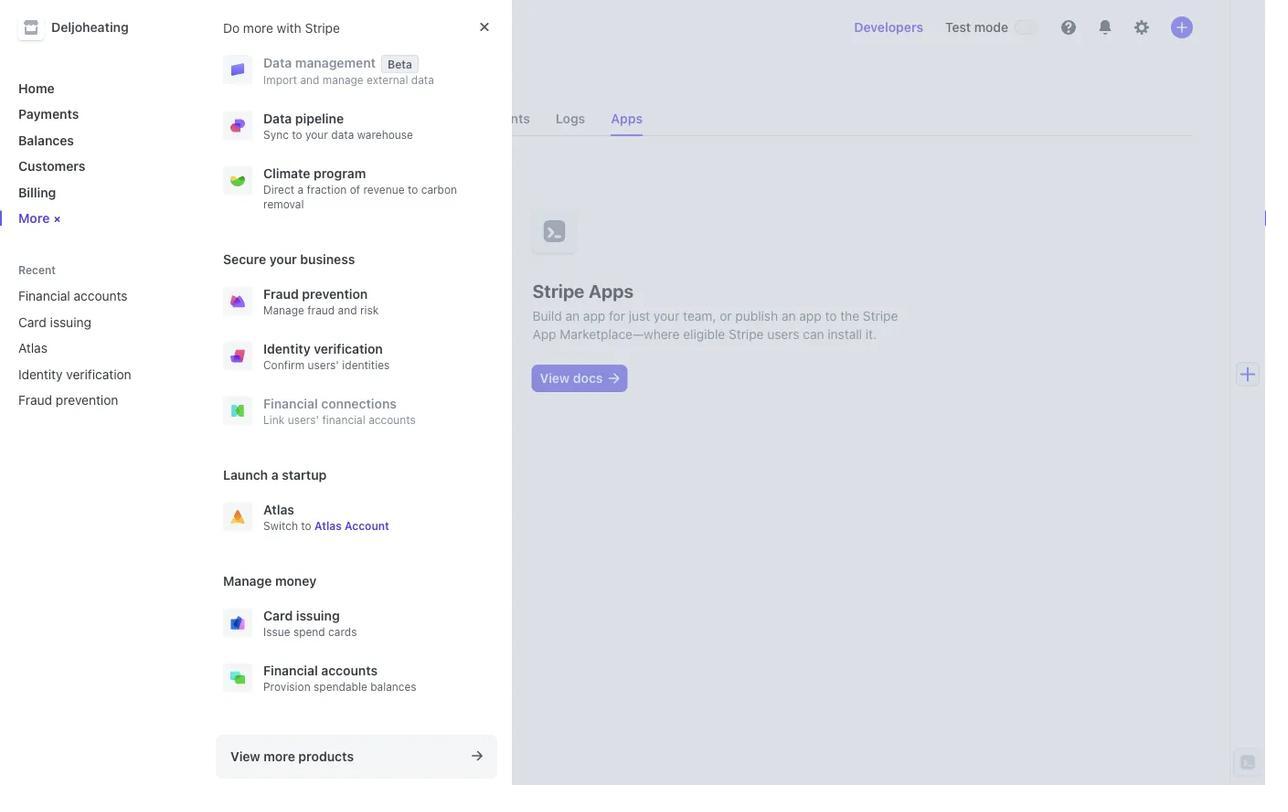 Task type: describe. For each thing, give the bounding box(es) containing it.
fraud for fraud prevention manage fraud and risk
[[263, 286, 299, 302]]

warehouse
[[357, 129, 413, 142]]

pipeline
[[295, 111, 344, 126]]

atlas link
[[11, 333, 161, 363]]

to inside atlas switch to atlas account
[[301, 520, 312, 533]]

the
[[841, 309, 860, 324]]

it.
[[866, 327, 877, 342]]

deljoheating button
[[18, 15, 147, 40]]

secure
[[223, 252, 266, 267]]

fraud for fraud prevention
[[18, 393, 52, 408]]

issue
[[263, 626, 290, 639]]

money
[[275, 574, 317, 589]]

startup
[[282, 468, 327, 483]]

manage money
[[223, 574, 317, 589]]

1 an from the left
[[566, 309, 580, 324]]

climate program direct a fraction of revenue to carbon removal
[[263, 166, 457, 211]]

apps inside 'link'
[[611, 111, 643, 126]]

publish
[[736, 309, 778, 324]]

more for view
[[264, 750, 295, 765]]

do
[[223, 20, 240, 35]]

stripe up it.
[[863, 309, 898, 324]]

more
[[18, 211, 50, 226]]

products
[[299, 750, 354, 765]]

close menu image
[[479, 21, 490, 32]]

business
[[300, 252, 355, 267]]

with
[[277, 20, 302, 35]]

users' for identity
[[308, 359, 339, 372]]

docs
[[573, 371, 603, 386]]

logs
[[556, 111, 586, 126]]

eligible
[[683, 327, 725, 342]]

search
[[256, 19, 298, 35]]

logs link
[[549, 106, 593, 132]]

spendable
[[314, 681, 367, 694]]

recent
[[18, 264, 56, 276]]

2 app from the left
[[800, 309, 822, 324]]

2 vertical spatial atlas
[[315, 520, 342, 533]]

atlas switch to atlas account
[[263, 502, 389, 533]]

api keys link
[[314, 106, 381, 132]]

developers link
[[847, 13, 931, 42]]

secure your business
[[223, 252, 355, 267]]

fraud
[[308, 304, 335, 317]]

test
[[946, 20, 971, 35]]

events link
[[482, 106, 538, 132]]

customers
[[18, 159, 85, 174]]

core navigation links element
[[11, 73, 187, 233]]

accounts for financial accounts
[[74, 289, 128, 304]]

for
[[609, 309, 626, 324]]

program
[[314, 166, 366, 181]]

view more products link
[[216, 735, 498, 779]]

beta
[[388, 58, 412, 71]]

import
[[263, 74, 297, 87]]

view for view docs
[[540, 371, 570, 386]]

build
[[533, 309, 562, 324]]

0 vertical spatial and
[[300, 74, 320, 87]]

overview
[[238, 111, 295, 126]]

financial connections link users' financial accounts
[[263, 396, 416, 427]]

issuing for card issuing issue spend cards
[[296, 608, 340, 624]]

tab list containing overview
[[230, 102, 1194, 136]]

management
[[295, 56, 376, 71]]

customers link
[[11, 151, 187, 181]]

launch
[[223, 468, 268, 483]]

financial accounts
[[18, 289, 128, 304]]

identities
[[342, 359, 390, 372]]

identity for identity verification confirm users' identities
[[263, 341, 311, 356]]

test mode
[[946, 20, 1009, 35]]

api keys
[[321, 111, 373, 126]]

atlas for atlas
[[18, 341, 48, 356]]

users
[[768, 327, 800, 342]]

financial for financial accounts
[[18, 289, 70, 304]]

financial accounts provision spendable balances
[[263, 663, 417, 694]]

home
[[18, 80, 55, 96]]

keys
[[345, 111, 373, 126]]

provision
[[263, 681, 311, 694]]

events
[[489, 111, 530, 126]]

import and manage external data
[[263, 74, 434, 87]]

1 vertical spatial your
[[270, 252, 297, 267]]

switch
[[263, 520, 298, 533]]

notifications image
[[1098, 20, 1113, 35]]

card issuing
[[18, 315, 91, 330]]

fraud prevention
[[18, 393, 118, 408]]

financial
[[322, 414, 366, 427]]

data pipeline sync to your data warehouse
[[263, 111, 413, 142]]

payments link
[[11, 99, 187, 129]]

removal
[[263, 198, 304, 211]]

apps inside stripe apps build an app for just your team, or publish an app to the stripe app marketplace—where eligible stripe users can install it.
[[589, 280, 634, 301]]

recent navigation links element
[[0, 262, 201, 415]]

accounts inside financial connections link users' financial accounts
[[369, 414, 416, 427]]

recent element
[[0, 281, 201, 415]]



Task type: locate. For each thing, give the bounding box(es) containing it.
financial inside financial accounts provision spendable balances
[[263, 663, 318, 678]]

view for view more products
[[230, 750, 260, 765]]

a
[[298, 184, 304, 196], [271, 468, 279, 483]]

issuing inside 'card issuing issue spend cards'
[[296, 608, 340, 624]]

link
[[263, 414, 285, 427]]

secure your business element
[[216, 278, 498, 435]]

1 vertical spatial card
[[263, 608, 293, 624]]

0 vertical spatial users'
[[308, 359, 339, 372]]

1 vertical spatial and
[[338, 304, 357, 317]]

0 horizontal spatial verification
[[66, 367, 131, 382]]

card down financial accounts
[[18, 315, 47, 330]]

1 vertical spatial fraud
[[18, 393, 52, 408]]

0 horizontal spatial identity
[[18, 367, 63, 382]]

card
[[18, 315, 47, 330], [263, 608, 293, 624]]

users' right link
[[288, 414, 319, 427]]

stripe up build
[[533, 280, 585, 301]]

0 vertical spatial data
[[411, 74, 434, 87]]

identity verification confirm users' identities
[[263, 341, 390, 372]]

data inside data pipeline sync to your data warehouse
[[263, 111, 292, 126]]

more
[[243, 20, 273, 35], [264, 750, 295, 765]]

0 vertical spatial atlas
[[18, 341, 48, 356]]

a down climate
[[298, 184, 304, 196]]

financial for financial connections link users' financial accounts
[[263, 396, 318, 411]]

atlas up switch
[[263, 502, 294, 517]]

view docs link
[[533, 366, 627, 391]]

balances link
[[11, 125, 187, 155]]

an right build
[[566, 309, 580, 324]]

an
[[566, 309, 580, 324], [782, 309, 796, 324]]

external
[[367, 74, 408, 87]]

0 vertical spatial card
[[18, 315, 47, 330]]

users' for financial
[[288, 414, 319, 427]]

to inside stripe apps build an app for just your team, or publish an app to the stripe app marketplace—where eligible stripe users can install it.
[[825, 309, 837, 324]]

verification up fraud prevention link
[[66, 367, 131, 382]]

0 vertical spatial developers
[[854, 20, 924, 35]]

0 horizontal spatial fraud
[[18, 393, 52, 408]]

0 horizontal spatial developers
[[238, 69, 373, 99]]

balances
[[371, 681, 417, 694]]

0 horizontal spatial your
[[270, 252, 297, 267]]

atlas down card issuing
[[18, 341, 48, 356]]

accounts for financial accounts provision spendable balances
[[321, 663, 378, 678]]

manage
[[263, 304, 304, 317], [223, 574, 272, 589]]

1 horizontal spatial verification
[[314, 341, 383, 356]]

developers left test
[[854, 20, 924, 35]]

spend
[[293, 626, 325, 639]]

issuing down financial accounts
[[50, 315, 91, 330]]

view
[[540, 371, 570, 386], [230, 750, 260, 765]]

team,
[[683, 309, 717, 324]]

direct
[[263, 184, 295, 196]]

apps link
[[604, 106, 650, 132]]

atlas for atlas switch to atlas account
[[263, 502, 294, 517]]

identity
[[263, 341, 311, 356], [18, 367, 63, 382]]

data up import
[[263, 56, 292, 71]]

data up the sync at the left top
[[263, 111, 292, 126]]

data down api keys
[[331, 129, 354, 142]]

atlas left account
[[315, 520, 342, 533]]

2 vertical spatial financial
[[263, 663, 318, 678]]

app left for
[[583, 309, 606, 324]]

1 horizontal spatial view
[[540, 371, 570, 386]]

mode
[[975, 20, 1009, 35]]

stripe
[[305, 20, 340, 35], [533, 280, 585, 301], [863, 309, 898, 324], [729, 327, 764, 342]]

financial down recent
[[18, 289, 70, 304]]

1 horizontal spatial an
[[782, 309, 796, 324]]

0 horizontal spatial data
[[331, 129, 354, 142]]

0 horizontal spatial a
[[271, 468, 279, 483]]

tab inside tab list
[[399, 102, 463, 135]]

prevention inside fraud prevention manage fraud and risk
[[302, 286, 368, 302]]

fraud inside fraud prevention manage fraud and risk
[[263, 286, 299, 302]]

data for data management
[[263, 56, 292, 71]]

prevention for fraud prevention
[[56, 393, 118, 408]]

1 vertical spatial prevention
[[56, 393, 118, 408]]

manage
[[323, 74, 364, 87]]

marketplace—where
[[560, 327, 680, 342]]

verification inside identity verification confirm users' identities
[[314, 341, 383, 356]]

users' inside identity verification confirm users' identities
[[308, 359, 339, 372]]

0 vertical spatial financial
[[18, 289, 70, 304]]

view inside view more products link
[[230, 750, 260, 765]]

0 vertical spatial fraud
[[263, 286, 299, 302]]

atlas inside recent element
[[18, 341, 48, 356]]

card for card issuing issue spend cards
[[263, 608, 293, 624]]

1 horizontal spatial card
[[263, 608, 293, 624]]

1 horizontal spatial a
[[298, 184, 304, 196]]

api
[[321, 111, 342, 126]]

0 vertical spatial prevention
[[302, 286, 368, 302]]

tab
[[399, 102, 463, 135]]

stripe right with
[[305, 20, 340, 35]]

0 vertical spatial more
[[243, 20, 273, 35]]

your right just at the top
[[654, 309, 680, 324]]

accounts inside financial accounts provision spendable balances
[[321, 663, 378, 678]]

1 horizontal spatial atlas
[[263, 502, 294, 517]]

financial up link
[[263, 396, 318, 411]]

0 horizontal spatial an
[[566, 309, 580, 324]]

0 horizontal spatial prevention
[[56, 393, 118, 408]]

deljoheating
[[51, 20, 129, 35]]

identity inside "link"
[[18, 367, 63, 382]]

verification
[[314, 341, 383, 356], [66, 367, 131, 382]]

fraud prevention link
[[11, 385, 161, 415]]

view inside view docs link
[[540, 371, 570, 386]]

card issuing link
[[11, 307, 161, 337]]

2 data from the top
[[263, 111, 292, 126]]

of
[[350, 184, 360, 196]]

view more products
[[230, 750, 354, 765]]

1 vertical spatial view
[[230, 750, 260, 765]]

users'
[[308, 359, 339, 372], [288, 414, 319, 427]]

issuing inside 'link'
[[50, 315, 91, 330]]

+
[[50, 212, 66, 229]]

financial up "provision"
[[263, 663, 318, 678]]

0 horizontal spatial issuing
[[50, 315, 91, 330]]

view left docs
[[540, 371, 570, 386]]

card inside 'card issuing issue spend cards'
[[263, 608, 293, 624]]

1 vertical spatial atlas
[[263, 502, 294, 517]]

verification for identity verification confirm users' identities
[[314, 341, 383, 356]]

issuing up spend
[[296, 608, 340, 624]]

prevention inside recent element
[[56, 393, 118, 408]]

stripe down publish
[[729, 327, 764, 342]]

accounts inside recent element
[[74, 289, 128, 304]]

and inside fraud prevention manage fraud and risk
[[338, 304, 357, 317]]

0 vertical spatial your
[[305, 129, 328, 142]]

1 vertical spatial manage
[[223, 574, 272, 589]]

apps
[[611, 111, 643, 126], [589, 280, 634, 301]]

0 vertical spatial apps
[[611, 111, 643, 126]]

accounts down 'connections'
[[369, 414, 416, 427]]

and
[[300, 74, 320, 87], [338, 304, 357, 317]]

1 vertical spatial apps
[[589, 280, 634, 301]]

0 horizontal spatial and
[[300, 74, 320, 87]]

0 horizontal spatial card
[[18, 315, 47, 330]]

can
[[803, 327, 825, 342]]

1 horizontal spatial app
[[800, 309, 822, 324]]

your inside stripe apps build an app for just your team, or publish an app to the stripe app marketplace—where eligible stripe users can install it.
[[654, 309, 680, 324]]

1 vertical spatial data
[[263, 111, 292, 126]]

and down the data management
[[300, 74, 320, 87]]

1 data from the top
[[263, 56, 292, 71]]

launch a startup
[[223, 468, 327, 483]]

card up "issue"
[[263, 608, 293, 624]]

do more with stripe
[[223, 20, 340, 35]]

to
[[292, 129, 302, 142], [408, 184, 418, 196], [825, 309, 837, 324], [301, 520, 312, 533]]

1 horizontal spatial prevention
[[302, 286, 368, 302]]

accounts up spendable
[[321, 663, 378, 678]]

financial inside financial connections link users' financial accounts
[[263, 396, 318, 411]]

0 vertical spatial data
[[263, 56, 292, 71]]

your inside data pipeline sync to your data warehouse
[[305, 129, 328, 142]]

1 app from the left
[[583, 309, 606, 324]]

your down pipeline
[[305, 129, 328, 142]]

1 vertical spatial verification
[[66, 367, 131, 382]]

tab list
[[230, 102, 1194, 136]]

1 vertical spatial data
[[331, 129, 354, 142]]

fraud down identity verification
[[18, 393, 52, 408]]

data inside data pipeline sync to your data warehouse
[[331, 129, 354, 142]]

1 vertical spatial financial
[[263, 396, 318, 411]]

more for do
[[243, 20, 273, 35]]

1 horizontal spatial data
[[411, 74, 434, 87]]

financial for financial accounts provision spendable balances
[[263, 663, 318, 678]]

view docs
[[540, 371, 603, 386]]

0 vertical spatial issuing
[[50, 315, 91, 330]]

card inside 'link'
[[18, 315, 47, 330]]

identity inside identity verification confirm users' identities
[[263, 341, 311, 356]]

payments
[[18, 107, 79, 122]]

1 vertical spatial identity
[[18, 367, 63, 382]]

or
[[720, 309, 732, 324]]

issuing for card issuing
[[50, 315, 91, 330]]

more +
[[18, 211, 66, 229]]

accounts up card issuing 'link'
[[74, 289, 128, 304]]

to inside climate program direct a fraction of revenue to carbon removal
[[408, 184, 418, 196]]

more left products
[[264, 750, 295, 765]]

view left products
[[230, 750, 260, 765]]

2 vertical spatial accounts
[[321, 663, 378, 678]]

card for card issuing
[[18, 315, 47, 330]]

confirm
[[263, 359, 305, 372]]

prevention for fraud prevention manage fraud and risk
[[302, 286, 368, 302]]

0 vertical spatial a
[[298, 184, 304, 196]]

an up users
[[782, 309, 796, 324]]

prevention up fraud
[[302, 286, 368, 302]]

0 horizontal spatial view
[[230, 750, 260, 765]]

issuing
[[50, 315, 91, 330], [296, 608, 340, 624]]

card issuing issue spend cards
[[263, 608, 357, 639]]

users' right confirm
[[308, 359, 339, 372]]

1 horizontal spatial developers
[[854, 20, 924, 35]]

app up can
[[800, 309, 822, 324]]

home link
[[11, 73, 187, 103]]

verification up identities
[[314, 341, 383, 356]]

verification inside "link"
[[66, 367, 131, 382]]

1 vertical spatial a
[[271, 468, 279, 483]]

to left carbon
[[408, 184, 418, 196]]

0 horizontal spatial app
[[583, 309, 606, 324]]

fraction
[[307, 184, 347, 196]]

fraud prevention manage fraud and risk
[[263, 286, 379, 317]]

account
[[345, 520, 389, 533]]

1 horizontal spatial and
[[338, 304, 357, 317]]

app
[[533, 327, 557, 342]]

1 vertical spatial issuing
[[296, 608, 340, 624]]

data for data pipeline sync to your data warehouse
[[263, 111, 292, 126]]

billing link
[[11, 177, 187, 207]]

financial accounts link
[[11, 281, 161, 311]]

identity for identity verification
[[18, 367, 63, 382]]

just
[[629, 309, 650, 324]]

2 horizontal spatial your
[[654, 309, 680, 324]]

1 vertical spatial developers
[[238, 69, 373, 99]]

to left the
[[825, 309, 837, 324]]

Search search field
[[227, 11, 743, 44]]

users' inside financial connections link users' financial accounts
[[288, 414, 319, 427]]

data management
[[263, 56, 376, 71]]

verification for identity verification
[[66, 367, 131, 382]]

developers up pipeline
[[238, 69, 373, 99]]

2 horizontal spatial atlas
[[315, 520, 342, 533]]

to right the sync at the left top
[[292, 129, 302, 142]]

0 vertical spatial verification
[[314, 341, 383, 356]]

carbon
[[421, 184, 457, 196]]

billing
[[18, 185, 56, 200]]

1 horizontal spatial issuing
[[296, 608, 340, 624]]

data down the beta
[[411, 74, 434, 87]]

identity up the fraud prevention
[[18, 367, 63, 382]]

manage money element
[[216, 600, 498, 702]]

2 an from the left
[[782, 309, 796, 324]]

your right secure
[[270, 252, 297, 267]]

0 vertical spatial view
[[540, 371, 570, 386]]

a inside climate program direct a fraction of revenue to carbon removal
[[298, 184, 304, 196]]

1 vertical spatial users'
[[288, 414, 319, 427]]

manage left money
[[223, 574, 272, 589]]

install
[[828, 327, 863, 342]]

a left startup
[[271, 468, 279, 483]]

identity up confirm
[[263, 341, 311, 356]]

to right switch
[[301, 520, 312, 533]]

overview link
[[230, 106, 303, 132]]

manage left fraud
[[263, 304, 304, 317]]

identity verification
[[18, 367, 131, 382]]

0 vertical spatial accounts
[[74, 289, 128, 304]]

1 vertical spatial accounts
[[369, 414, 416, 427]]

0 vertical spatial identity
[[263, 341, 311, 356]]

fraud inside recent element
[[18, 393, 52, 408]]

sync
[[263, 129, 289, 142]]

to inside data pipeline sync to your data warehouse
[[292, 129, 302, 142]]

cards
[[328, 626, 357, 639]]

financial inside recent element
[[18, 289, 70, 304]]

apps right logs
[[611, 111, 643, 126]]

1 vertical spatial more
[[264, 750, 295, 765]]

stripe apps build an app for just your team, or publish an app to the stripe app marketplace—where eligible stripe users can install it.
[[533, 280, 898, 342]]

1 horizontal spatial fraud
[[263, 286, 299, 302]]

manage inside fraud prevention manage fraud and risk
[[263, 304, 304, 317]]

0 horizontal spatial atlas
[[18, 341, 48, 356]]

connections
[[321, 396, 397, 411]]

apps up for
[[589, 280, 634, 301]]

fraud down the secure your business
[[263, 286, 299, 302]]

financial
[[18, 289, 70, 304], [263, 396, 318, 411], [263, 663, 318, 678]]

2 vertical spatial your
[[654, 309, 680, 324]]

and left risk
[[338, 304, 357, 317]]

climate
[[263, 166, 310, 181]]

prevention down identity verification "link"
[[56, 393, 118, 408]]

more right do
[[243, 20, 273, 35]]

identity verification link
[[11, 359, 161, 389]]

1 horizontal spatial identity
[[263, 341, 311, 356]]

risk
[[360, 304, 379, 317]]

0 vertical spatial manage
[[263, 304, 304, 317]]

1 horizontal spatial your
[[305, 129, 328, 142]]



Task type: vqa. For each thing, say whether or not it's contained in the screenshot.
18
no



